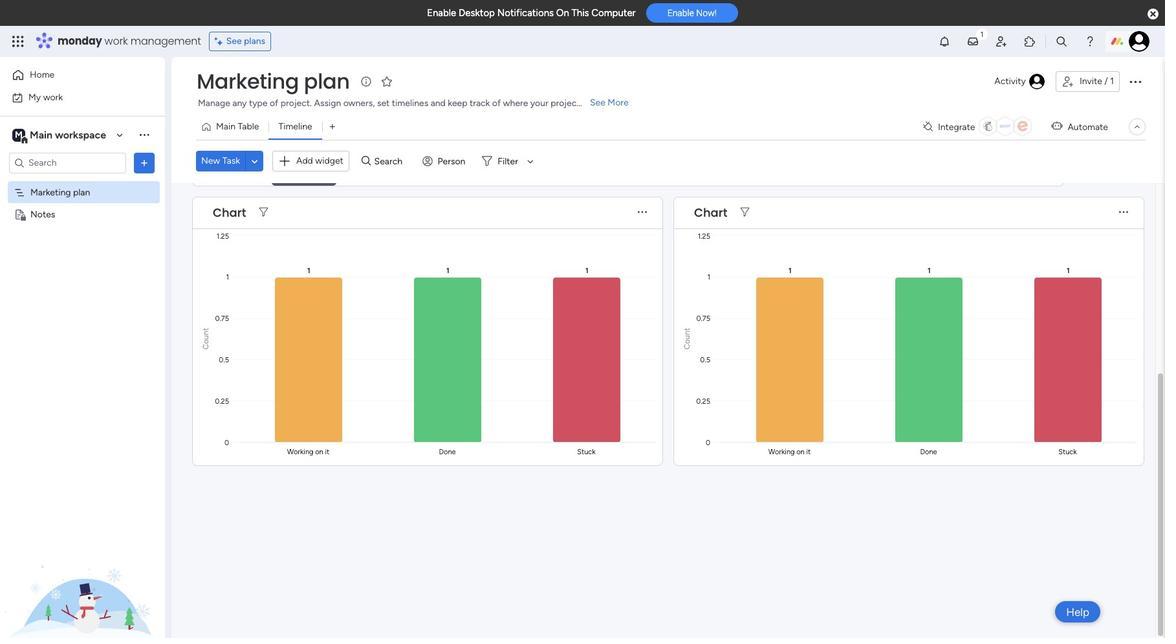 Task type: vqa. For each thing, say whether or not it's contained in the screenshot.
available
no



Task type: locate. For each thing, give the bounding box(es) containing it.
1 horizontal spatial main
[[216, 121, 236, 132]]

home
[[30, 69, 55, 80]]

0 horizontal spatial see
[[226, 36, 242, 47]]

chart left v2 funnel icon at the top
[[213, 205, 246, 221]]

0 horizontal spatial main
[[30, 129, 52, 141]]

work right the monday
[[105, 34, 128, 49]]

monday
[[58, 34, 102, 49]]

of right track
[[493, 98, 501, 109]]

work right my
[[43, 92, 63, 103]]

1 vertical spatial marketing
[[30, 187, 71, 198]]

1 horizontal spatial options image
[[1128, 74, 1144, 89]]

plan
[[304, 67, 350, 96], [73, 187, 90, 198]]

0 horizontal spatial work
[[43, 92, 63, 103]]

main
[[216, 121, 236, 132], [30, 129, 52, 141]]

1 horizontal spatial enable
[[668, 8, 695, 18]]

1 horizontal spatial marketing plan
[[197, 67, 350, 96]]

new task
[[201, 156, 240, 167]]

project.
[[281, 98, 312, 109]]

0 horizontal spatial plan
[[73, 187, 90, 198]]

see more link
[[589, 96, 630, 109]]

invite / 1
[[1080, 76, 1115, 87]]

stands.
[[583, 98, 611, 109]]

my work button
[[8, 87, 139, 108]]

1 vertical spatial see
[[590, 97, 606, 108]]

this
[[572, 7, 590, 19]]

more
[[608, 97, 629, 108]]

main for main workspace
[[30, 129, 52, 141]]

0 horizontal spatial enable
[[427, 7, 457, 19]]

notifications image
[[939, 35, 952, 48]]

monday work management
[[58, 34, 201, 49]]

enable for enable now!
[[668, 8, 695, 18]]

help image
[[1084, 35, 1097, 48]]

more dots image
[[1120, 208, 1129, 218]]

person
[[438, 156, 466, 167]]

main inside 'workspace selection' element
[[30, 129, 52, 141]]

of right type at left
[[270, 98, 279, 109]]

chart right dapulse drag handle 3 image
[[695, 205, 728, 221]]

timelines
[[392, 98, 429, 109]]

add widget
[[297, 155, 344, 166]]

main for main table
[[216, 121, 236, 132]]

options image down workspace options icon on the left of page
[[138, 156, 151, 169]]

autopilot image
[[1052, 118, 1063, 134]]

0 vertical spatial marketing
[[197, 67, 299, 96]]

v2 funnel image
[[259, 208, 268, 218]]

see for see plans
[[226, 36, 242, 47]]

2 of from the left
[[493, 98, 501, 109]]

dapulse integrations image
[[924, 122, 933, 132]]

add view image
[[330, 122, 335, 132]]

1 horizontal spatial plan
[[304, 67, 350, 96]]

type
[[249, 98, 268, 109]]

invite members image
[[996, 35, 1009, 48]]

manage any type of project. assign owners, set timelines and keep track of where your project stands.
[[198, 98, 611, 109]]

option
[[0, 181, 165, 183]]

0 horizontal spatial marketing plan
[[30, 187, 90, 198]]

enable left the desktop
[[427, 7, 457, 19]]

of
[[270, 98, 279, 109], [493, 98, 501, 109]]

0 horizontal spatial of
[[270, 98, 279, 109]]

enable inside "button"
[[668, 8, 695, 18]]

arrow down image
[[523, 154, 539, 169]]

timeline
[[279, 121, 313, 132]]

filter button
[[477, 151, 539, 172]]

marketing
[[197, 67, 299, 96], [30, 187, 71, 198]]

0 vertical spatial see
[[226, 36, 242, 47]]

timeline button
[[269, 117, 322, 137]]

now!
[[697, 8, 717, 18]]

notifications
[[498, 7, 554, 19]]

enable for enable desktop notifications on this computer
[[427, 7, 457, 19]]

help
[[1067, 606, 1090, 619]]

1 horizontal spatial chart
[[695, 205, 728, 221]]

work inside button
[[43, 92, 63, 103]]

marketing up the notes
[[30, 187, 71, 198]]

dapulse drag handle 3 image
[[682, 208, 688, 218]]

list box containing marketing plan
[[0, 179, 165, 400]]

add
[[297, 155, 313, 166]]

1 vertical spatial plan
[[73, 187, 90, 198]]

0 vertical spatial options image
[[1128, 74, 1144, 89]]

enable
[[427, 7, 457, 19], [668, 8, 695, 18]]

1 chart from the left
[[213, 205, 246, 221]]

owners,
[[344, 98, 375, 109]]

see
[[226, 36, 242, 47], [590, 97, 606, 108]]

more dots image
[[638, 208, 647, 218]]

main table button
[[196, 117, 269, 137]]

plan down search in workspace field
[[73, 187, 90, 198]]

main content
[[172, 0, 1166, 638]]

0 horizontal spatial options image
[[138, 156, 151, 169]]

plans
[[244, 36, 266, 47]]

chart
[[213, 205, 246, 221], [695, 205, 728, 221]]

track
[[470, 98, 490, 109]]

1 horizontal spatial work
[[105, 34, 128, 49]]

1 vertical spatial work
[[43, 92, 63, 103]]

search everything image
[[1056, 35, 1069, 48]]

chart for v2 funnel image at the top of the page
[[695, 205, 728, 221]]

see left more
[[590, 97, 606, 108]]

computer
[[592, 7, 636, 19]]

Marketing plan field
[[194, 67, 353, 96]]

main inside button
[[216, 121, 236, 132]]

select product image
[[12, 35, 25, 48]]

0 vertical spatial work
[[105, 34, 128, 49]]

/
[[1105, 76, 1109, 87]]

1 horizontal spatial of
[[493, 98, 501, 109]]

Search field
[[371, 152, 410, 170]]

work
[[105, 34, 128, 49], [43, 92, 63, 103]]

2 chart from the left
[[695, 205, 728, 221]]

add widget button
[[273, 151, 349, 172]]

see inside button
[[226, 36, 242, 47]]

enable left now!
[[668, 8, 695, 18]]

1 image
[[977, 27, 989, 41]]

help button
[[1056, 601, 1101, 623]]

marketing plan up the notes
[[30, 187, 90, 198]]

1 horizontal spatial marketing
[[197, 67, 299, 96]]

list box
[[0, 179, 165, 400]]

enable now!
[[668, 8, 717, 18]]

integrate
[[939, 121, 976, 132]]

marketing up "any"
[[197, 67, 299, 96]]

filter
[[498, 156, 518, 167]]

main right the workspace image
[[30, 129, 52, 141]]

invite / 1 button
[[1056, 71, 1121, 92]]

0 horizontal spatial marketing
[[30, 187, 71, 198]]

m
[[15, 129, 23, 140]]

v2 search image
[[362, 154, 371, 169]]

see for see more
[[590, 97, 606, 108]]

main left table
[[216, 121, 236, 132]]

options image
[[1128, 74, 1144, 89], [138, 156, 151, 169]]

private board image
[[14, 208, 26, 220]]

assign
[[314, 98, 341, 109]]

see plans
[[226, 36, 266, 47]]

new
[[201, 156, 220, 167]]

marketing plan up type at left
[[197, 67, 350, 96]]

task
[[223, 156, 240, 167]]

plan up assign
[[304, 67, 350, 96]]

options image right 1
[[1128, 74, 1144, 89]]

0 vertical spatial plan
[[304, 67, 350, 96]]

enable now! button
[[647, 3, 739, 23]]

widget
[[315, 155, 344, 166]]

marketing plan
[[197, 67, 350, 96], [30, 187, 90, 198]]

0 horizontal spatial chart
[[213, 205, 246, 221]]

1 horizontal spatial see
[[590, 97, 606, 108]]

activity button
[[990, 71, 1051, 92]]

v2 funnel image
[[741, 208, 750, 218]]

see left plans
[[226, 36, 242, 47]]



Task type: describe. For each thing, give the bounding box(es) containing it.
where
[[503, 98, 529, 109]]

workspace options image
[[138, 128, 151, 141]]

invite
[[1080, 76, 1103, 87]]

new task button
[[196, 151, 245, 172]]

main content containing chart
[[172, 0, 1166, 638]]

dapulse close image
[[1148, 8, 1159, 21]]

lottie animation element
[[0, 508, 165, 638]]

table
[[238, 121, 259, 132]]

add to favorites image
[[381, 75, 394, 88]]

inbox image
[[967, 35, 980, 48]]

on
[[557, 7, 570, 19]]

work for my
[[43, 92, 63, 103]]

work for monday
[[105, 34, 128, 49]]

angle down image
[[252, 157, 258, 166]]

manage
[[198, 98, 230, 109]]

1 vertical spatial options image
[[138, 156, 151, 169]]

1 of from the left
[[270, 98, 279, 109]]

my work
[[28, 92, 63, 103]]

1 vertical spatial marketing plan
[[30, 187, 90, 198]]

activity
[[995, 76, 1027, 87]]

enable desktop notifications on this computer
[[427, 7, 636, 19]]

your
[[531, 98, 549, 109]]

keep
[[448, 98, 468, 109]]

see plans button
[[209, 32, 271, 51]]

any
[[233, 98, 247, 109]]

desktop
[[459, 7, 495, 19]]

lottie animation image
[[0, 508, 165, 638]]

1
[[1111, 76, 1115, 87]]

kendall parks image
[[1130, 31, 1150, 52]]

workspace image
[[12, 128, 25, 142]]

0 vertical spatial marketing plan
[[197, 67, 350, 96]]

my
[[28, 92, 41, 103]]

Search in workspace field
[[27, 155, 108, 170]]

set
[[377, 98, 390, 109]]

workspace
[[55, 129, 106, 141]]

management
[[131, 34, 201, 49]]

workspace selection element
[[12, 127, 108, 144]]

chart for v2 funnel icon at the top
[[213, 205, 246, 221]]

automate
[[1068, 121, 1109, 132]]

see more
[[590, 97, 629, 108]]

notes
[[30, 209, 55, 220]]

show board description image
[[359, 75, 374, 88]]

main table
[[216, 121, 259, 132]]

and
[[431, 98, 446, 109]]

apps image
[[1024, 35, 1037, 48]]

project
[[551, 98, 580, 109]]

person button
[[417, 151, 473, 172]]

collapse board header image
[[1133, 122, 1143, 132]]

marketing inside list box
[[30, 187, 71, 198]]

home button
[[8, 65, 139, 85]]

main workspace
[[30, 129, 106, 141]]



